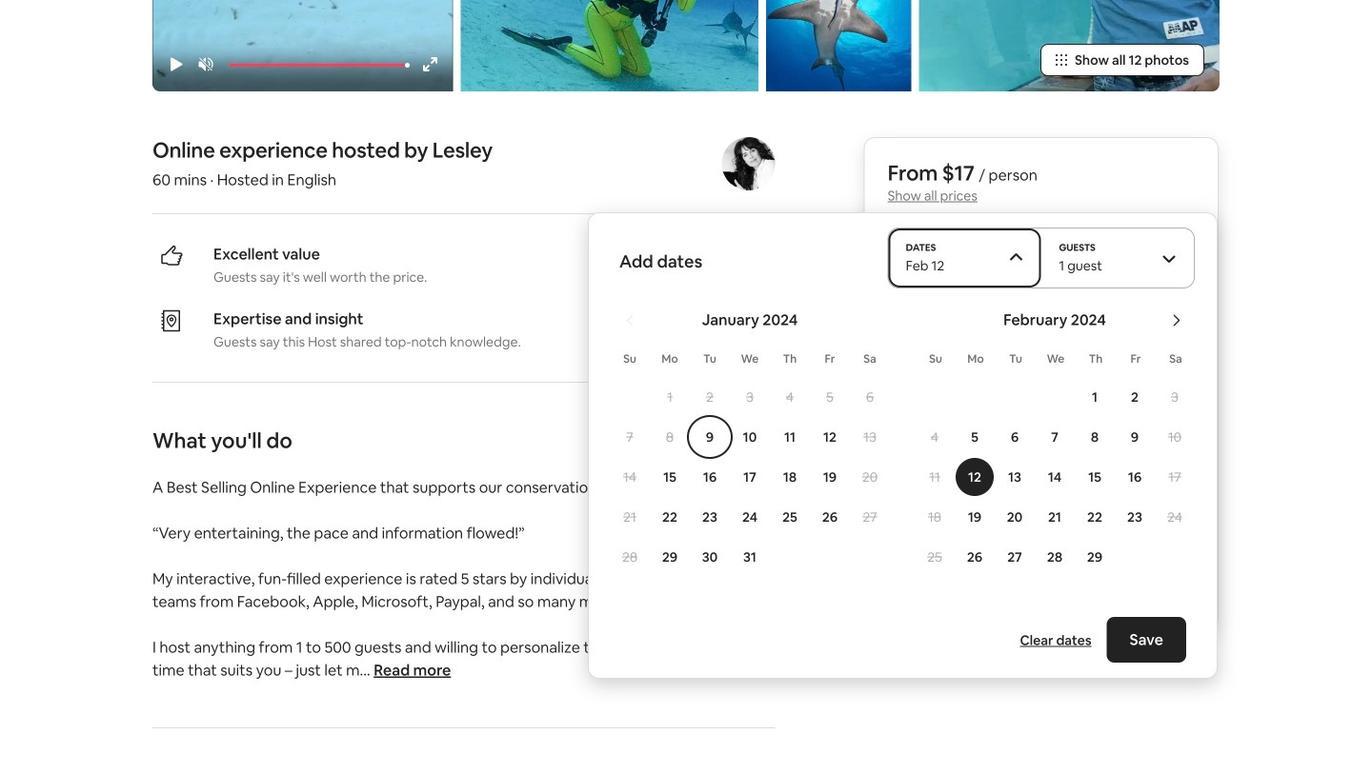 Task type: locate. For each thing, give the bounding box(es) containing it.
learn more about the host, lesley. image
[[722, 137, 775, 191], [722, 137, 775, 191]]

maxine and lesley image
[[919, 0, 1220, 91], [919, 0, 1220, 91]]

lesley the underwater photographer image
[[461, 0, 759, 91], [461, 0, 759, 91]]

weird and wonderful hammerhead shark image
[[766, 0, 912, 91], [766, 0, 912, 91]]



Task type: describe. For each thing, give the bounding box(es) containing it.
calendar application
[[589, 290, 1373, 619]]



Task type: vqa. For each thing, say whether or not it's contained in the screenshot.
Total
no



